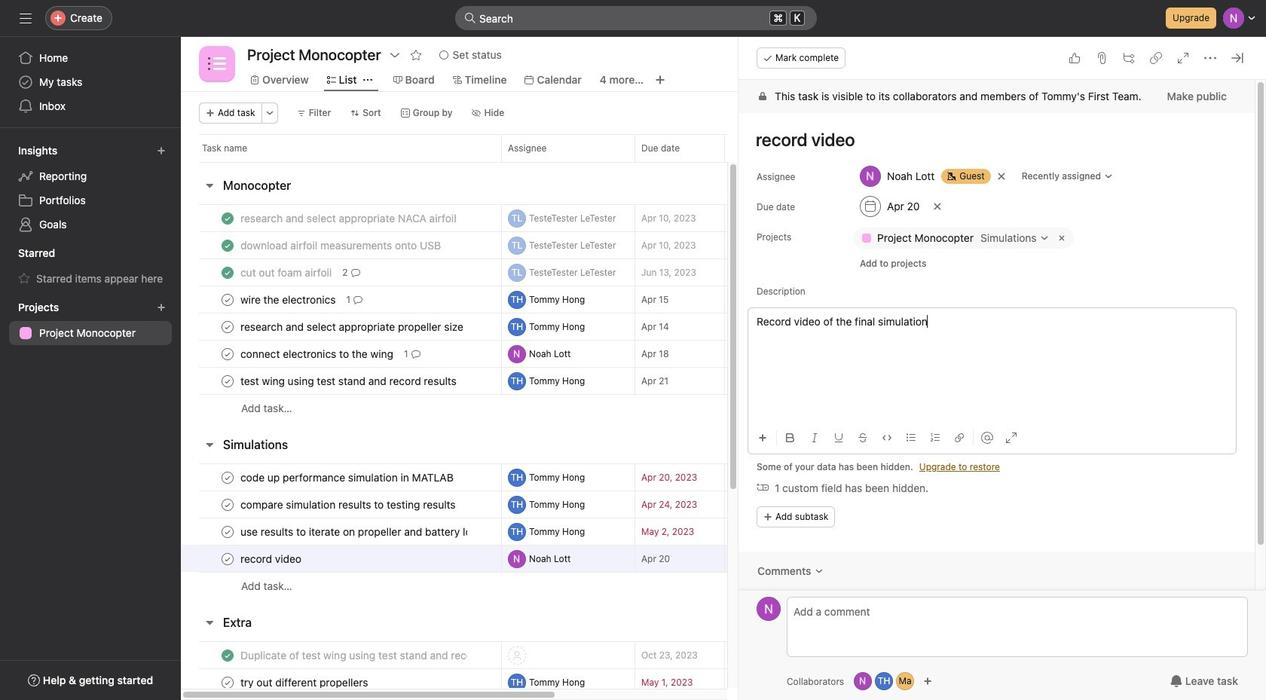 Task type: vqa. For each thing, say whether or not it's contained in the screenshot.
Completed option inside Duplicate of test wing using test stand and record results cell
yes



Task type: locate. For each thing, give the bounding box(es) containing it.
3 mark complete image from the top
[[219, 496, 237, 514]]

remove image
[[1056, 232, 1068, 244]]

main content
[[739, 80, 1255, 637]]

task name text field for mark complete icon in the compare simulation results to testing results cell
[[237, 497, 460, 512]]

3 completed checkbox from the top
[[219, 264, 237, 282]]

mark complete checkbox for task name text box inside the test wing using test stand and record results cell
[[219, 372, 237, 390]]

cut out foam airfoil cell
[[181, 259, 501, 286]]

task name text field up compare simulation results to testing results cell on the left bottom
[[237, 470, 458, 485]]

mark complete checkbox inside connect electronics to the wing cell
[[219, 345, 237, 363]]

task name text field down duplicate of test wing using test stand and record results cell
[[237, 675, 373, 690]]

add subtask image
[[1123, 52, 1135, 64]]

mark complete checkbox inside record video cell
[[219, 550, 237, 568]]

completed checkbox inside the download airfoil measurements onto usb 'cell'
[[219, 236, 237, 254]]

1 collapse task list for this group image from the top
[[204, 179, 216, 192]]

copy task link image
[[1151, 52, 1163, 64]]

mark complete checkbox inside compare simulation results to testing results cell
[[219, 496, 237, 514]]

code image
[[883, 434, 892, 443]]

1 mark complete image from the top
[[219, 291, 237, 309]]

add or remove collaborators image
[[854, 673, 872, 691], [875, 673, 894, 691]]

code up performance simulation in matlab cell
[[181, 464, 501, 492]]

2 mark complete image from the top
[[219, 469, 237, 487]]

1 task name text field from the top
[[237, 238, 446, 253]]

0 likes. click to like this task image
[[1069, 52, 1081, 64]]

mark complete checkbox inside 'try out different propellers' cell
[[219, 674, 237, 692]]

mark complete checkbox for task name text field in record video cell
[[219, 550, 237, 568]]

completed image inside duplicate of test wing using test stand and record results cell
[[219, 647, 237, 665]]

mark complete image inside code up performance simulation in matlab cell
[[219, 469, 237, 487]]

mark complete image
[[219, 318, 237, 336], [219, 345, 237, 363], [219, 372, 237, 390], [219, 550, 237, 568]]

completion date for compare simulation results to testing results cell
[[725, 491, 830, 519]]

completed image inside 'cut out foam airfoil' cell
[[219, 264, 237, 282]]

task name text field inside research and select appropriate propeller size cell
[[237, 319, 468, 334]]

4 mark complete checkbox from the top
[[219, 523, 237, 541]]

mark complete checkbox for task name text box within 'try out different propellers' cell
[[219, 674, 237, 692]]

4 task name text field from the top
[[237, 346, 398, 362]]

0 vertical spatial completed image
[[219, 209, 237, 227]]

mark complete image for compare simulation results to testing results cell on the left bottom
[[219, 496, 237, 514]]

0 vertical spatial completed checkbox
[[219, 209, 237, 227]]

task name text field inside use results to iterate on propeller and battery location cell
[[237, 524, 468, 539]]

completion date for record video cell
[[725, 545, 830, 573]]

3 mark complete image from the top
[[219, 372, 237, 390]]

main content inside record video dialog
[[739, 80, 1255, 637]]

Task name text field
[[237, 211, 461, 226], [237, 265, 336, 280], [237, 292, 340, 307], [237, 346, 398, 362], [237, 374, 461, 389], [237, 470, 458, 485], [237, 497, 460, 512], [237, 524, 468, 539], [237, 648, 468, 663], [237, 675, 373, 690]]

mark complete checkbox inside code up performance simulation in matlab cell
[[219, 469, 237, 487]]

3 mark complete checkbox from the top
[[219, 469, 237, 487]]

strikethrough image
[[859, 434, 868, 443]]

0 horizontal spatial 1 comment image
[[354, 295, 363, 304]]

mark complete checkbox inside wire the electronics cell
[[219, 291, 237, 309]]

10 task name text field from the top
[[237, 675, 373, 690]]

2 mark complete image from the top
[[219, 345, 237, 363]]

task name text field down research and select appropriate naca airfoil cell
[[237, 238, 446, 253]]

1 vertical spatial completed image
[[219, 264, 237, 282]]

8 task name text field from the top
[[237, 524, 468, 539]]

toolbar inside record video dialog
[[752, 421, 1237, 455]]

mark complete image inside wire the electronics cell
[[219, 291, 237, 309]]

mark complete checkbox inside test wing using test stand and record results cell
[[219, 372, 237, 390]]

completion date for research and select appropriate naca airfoil cell
[[725, 204, 830, 232]]

completed image
[[219, 209, 237, 227], [219, 647, 237, 665]]

close details image
[[1232, 52, 1244, 64]]

completed image for the download airfoil measurements onto usb 'cell'
[[219, 236, 237, 254]]

3 task name text field from the top
[[237, 552, 306, 567]]

mark complete image inside test wing using test stand and record results cell
[[219, 372, 237, 390]]

task name text field inside compare simulation results to testing results cell
[[237, 497, 460, 512]]

task name text field down connect electronics to the wing cell at the left
[[237, 374, 461, 389]]

4 mark complete image from the top
[[219, 550, 237, 568]]

1 add or remove collaborators image from the left
[[854, 673, 872, 691]]

bold image
[[786, 434, 795, 443]]

0 vertical spatial collapse task list for this group image
[[204, 179, 216, 192]]

task name text field inside research and select appropriate naca airfoil cell
[[237, 211, 461, 226]]

task name text field up test wing using test stand and record results cell
[[237, 346, 398, 362]]

task name text field inside the download airfoil measurements onto usb 'cell'
[[237, 238, 446, 253]]

1 vertical spatial completed checkbox
[[219, 236, 237, 254]]

completed checkbox for research and select appropriate naca airfoil cell
[[219, 209, 237, 227]]

completion date for cut out foam airfoil cell
[[725, 259, 830, 286]]

6 task name text field from the top
[[237, 470, 458, 485]]

task name text field inside test wing using test stand and record results cell
[[237, 374, 461, 389]]

1 completed image from the top
[[219, 236, 237, 254]]

3 mark complete checkbox from the top
[[219, 496, 237, 514]]

mark complete image for wire the electronics cell
[[219, 291, 237, 309]]

Mark complete checkbox
[[219, 291, 237, 309], [219, 318, 237, 336], [219, 496, 237, 514], [219, 523, 237, 541]]

mark complete checkbox inside use results to iterate on propeller and battery location cell
[[219, 523, 237, 541]]

1 vertical spatial completed image
[[219, 647, 237, 665]]

2 completed image from the top
[[219, 264, 237, 282]]

task name text field up record video cell
[[237, 524, 468, 539]]

mark complete image
[[219, 291, 237, 309], [219, 469, 237, 487], [219, 496, 237, 514], [219, 523, 237, 541], [219, 674, 237, 692]]

5 mark complete checkbox from the top
[[219, 674, 237, 692]]

None field
[[455, 6, 817, 30]]

1 comment image inside wire the electronics cell
[[354, 295, 363, 304]]

mark complete checkbox inside research and select appropriate propeller size cell
[[219, 318, 237, 336]]

mark complete image inside connect electronics to the wing cell
[[219, 345, 237, 363]]

0 vertical spatial task name text field
[[237, 238, 446, 253]]

task name text field inside 'cut out foam airfoil' cell
[[237, 265, 336, 280]]

task name text field for record video cell
[[237, 552, 306, 567]]

7 task name text field from the top
[[237, 497, 460, 512]]

Search tasks, projects, and more text field
[[455, 6, 817, 30]]

task name text field down 'cut out foam airfoil' cell
[[237, 292, 340, 307]]

mark complete image inside use results to iterate on propeller and battery location cell
[[219, 523, 237, 541]]

mark complete image inside research and select appropriate propeller size cell
[[219, 318, 237, 336]]

completion date for code up performance simulation in matlab cell
[[725, 464, 830, 492]]

task name text field for completed image in duplicate of test wing using test stand and record results cell
[[237, 648, 468, 663]]

1 vertical spatial 1 comment image
[[411, 349, 420, 358]]

1 comment image for connect electronics to the wing cell at the left
[[411, 349, 420, 358]]

starred element
[[0, 240, 181, 294]]

task name text field for completed icon inside 'cut out foam airfoil' cell
[[237, 265, 336, 280]]

completed image inside research and select appropriate naca airfoil cell
[[219, 209, 237, 227]]

more actions image
[[265, 109, 274, 118]]

collapse task list for this group image
[[204, 179, 216, 192], [204, 439, 216, 451]]

0 vertical spatial 1 comment image
[[354, 295, 363, 304]]

4 mark complete checkbox from the top
[[219, 550, 237, 568]]

0 horizontal spatial add or remove collaborators image
[[854, 673, 872, 691]]

open user profile image
[[757, 597, 781, 621]]

mark complete image inside compare simulation results to testing results cell
[[219, 496, 237, 514]]

add to starred image
[[410, 49, 422, 61]]

show options image
[[389, 49, 401, 61]]

add tab image
[[655, 74, 667, 86]]

Completed checkbox
[[219, 209, 237, 227], [219, 236, 237, 254], [219, 264, 237, 282]]

try out different propellers cell
[[181, 669, 501, 697]]

2 vertical spatial completed checkbox
[[219, 264, 237, 282]]

mark complete image for code up performance simulation in matlab cell
[[219, 469, 237, 487]]

global element
[[0, 37, 181, 127]]

completed checkbox inside 'cut out foam airfoil' cell
[[219, 264, 237, 282]]

1 comment image for wire the electronics cell
[[354, 295, 363, 304]]

2 mark complete checkbox from the top
[[219, 318, 237, 336]]

task name text field down use results to iterate on propeller and battery location cell
[[237, 552, 306, 567]]

task name text field inside 'try out different propellers' cell
[[237, 675, 373, 690]]

completed checkbox inside research and select appropriate naca airfoil cell
[[219, 209, 237, 227]]

1 horizontal spatial 1 comment image
[[411, 349, 420, 358]]

2 mark complete checkbox from the top
[[219, 372, 237, 390]]

task name text field down code up performance simulation in matlab cell
[[237, 497, 460, 512]]

2 task name text field from the top
[[237, 265, 336, 280]]

1 horizontal spatial add or remove collaborators image
[[875, 673, 894, 691]]

task name text field inside record video cell
[[237, 552, 306, 567]]

mark complete image for task name text box in the connect electronics to the wing cell
[[219, 345, 237, 363]]

2 completed checkbox from the top
[[219, 236, 237, 254]]

task name text field up 'try out different propellers' cell
[[237, 648, 468, 663]]

mark complete image inside record video cell
[[219, 550, 237, 568]]

1 completed checkbox from the top
[[219, 209, 237, 227]]

5 mark complete image from the top
[[219, 674, 237, 692]]

2 comments image
[[351, 268, 360, 277]]

completed checkbox for 'cut out foam airfoil' cell
[[219, 264, 237, 282]]

0 vertical spatial completed image
[[219, 236, 237, 254]]

use results to iterate on propeller and battery location cell
[[181, 518, 501, 546]]

1 vertical spatial task name text field
[[237, 319, 468, 334]]

task name text field for mark complete icon within the code up performance simulation in matlab cell
[[237, 470, 458, 485]]

completed image
[[219, 236, 237, 254], [219, 264, 237, 282]]

completed image inside the download airfoil measurements onto usb 'cell'
[[219, 236, 237, 254]]

1 task name text field from the top
[[237, 211, 461, 226]]

2 task name text field from the top
[[237, 319, 468, 334]]

toolbar
[[752, 421, 1237, 455]]

1 mark complete checkbox from the top
[[219, 345, 237, 363]]

new project or portfolio image
[[157, 303, 166, 312]]

mark complete image for task name text field in record video cell
[[219, 550, 237, 568]]

mark complete image for task name text box inside the test wing using test stand and record results cell
[[219, 372, 237, 390]]

task name text field inside duplicate of test wing using test stand and record results cell
[[237, 648, 468, 663]]

task name text field inside code up performance simulation in matlab cell
[[237, 470, 458, 485]]

header monocopter tree grid
[[181, 204, 975, 422]]

italics image
[[810, 434, 820, 443]]

1 mark complete image from the top
[[219, 318, 237, 336]]

download airfoil measurements onto usb cell
[[181, 231, 501, 259]]

task name text field up the download airfoil measurements onto usb 'cell'
[[237, 211, 461, 226]]

collapse task list for this group image
[[204, 617, 216, 629]]

header extra tree grid
[[181, 642, 975, 700]]

prominent image
[[464, 12, 476, 24]]

9 task name text field from the top
[[237, 648, 468, 663]]

4 mark complete image from the top
[[219, 523, 237, 541]]

task name text field up connect electronics to the wing cell at the left
[[237, 319, 468, 334]]

hide sidebar image
[[20, 12, 32, 24]]

task name text field for the download airfoil measurements onto usb 'cell'
[[237, 238, 446, 253]]

task name text field inside wire the electronics cell
[[237, 292, 340, 307]]

research and select appropriate naca airfoil cell
[[181, 204, 501, 232]]

3 task name text field from the top
[[237, 292, 340, 307]]

insert an object image
[[758, 434, 768, 443]]

Task name text field
[[237, 238, 446, 253], [237, 319, 468, 334], [237, 552, 306, 567]]

header simulations tree grid
[[181, 464, 975, 600]]

add or remove collaborators image
[[897, 673, 915, 691], [924, 677, 933, 686]]

task name text field inside connect electronics to the wing cell
[[237, 346, 398, 362]]

row
[[181, 134, 975, 162], [199, 161, 956, 163], [181, 204, 975, 232], [181, 231, 975, 259], [181, 259, 975, 286], [181, 286, 975, 314], [181, 313, 975, 341], [181, 340, 975, 368], [181, 367, 975, 395], [181, 394, 975, 422], [181, 464, 975, 492], [181, 491, 975, 519], [181, 518, 975, 546], [181, 545, 975, 573], [181, 572, 975, 600], [181, 642, 975, 670], [181, 669, 975, 697]]

task name text field down the download airfoil measurements onto usb 'cell'
[[237, 265, 336, 280]]

2 vertical spatial task name text field
[[237, 552, 306, 567]]

completion date for try out different propellers cell
[[725, 669, 830, 697]]

1 vertical spatial collapse task list for this group image
[[204, 439, 216, 451]]

wire the electronics cell
[[181, 286, 501, 314]]

1 mark complete checkbox from the top
[[219, 291, 237, 309]]

completion date for connect electronics to the wing cell
[[725, 340, 830, 368]]

1 completed image from the top
[[219, 209, 237, 227]]

2 collapse task list for this group image from the top
[[204, 439, 216, 451]]

2 completed image from the top
[[219, 647, 237, 665]]

Mark complete checkbox
[[219, 345, 237, 363], [219, 372, 237, 390], [219, 469, 237, 487], [219, 550, 237, 568], [219, 674, 237, 692]]

5 task name text field from the top
[[237, 374, 461, 389]]

1 comment image
[[354, 295, 363, 304], [411, 349, 420, 358]]

mark complete image inside 'try out different propellers' cell
[[219, 674, 237, 692]]



Task type: describe. For each thing, give the bounding box(es) containing it.
insights element
[[0, 137, 181, 240]]

duplicate of test wing using test stand and record results cell
[[181, 642, 501, 670]]

completion date for duplicate of test wing using test stand and record results cell
[[725, 642, 830, 670]]

at mention image
[[982, 432, 994, 444]]

full screen image
[[1178, 52, 1190, 64]]

mark complete checkbox for task name text box in the connect electronics to the wing cell
[[219, 345, 237, 363]]

completion date for research and select appropriate propeller size cell
[[725, 313, 830, 341]]

test wing using test stand and record results cell
[[181, 367, 501, 395]]

numbered list image
[[931, 434, 940, 443]]

projects element
[[0, 294, 181, 348]]

tab actions image
[[363, 75, 372, 84]]

mark complete checkbox for task name text box in code up performance simulation in matlab cell
[[219, 469, 237, 487]]

mark complete checkbox for compare simulation results to testing results cell on the left bottom
[[219, 496, 237, 514]]

Task Name text field
[[746, 122, 1237, 157]]

task name text field for mark complete icon in 'try out different propellers' cell
[[237, 675, 373, 690]]

completed image for mark complete icon in 'try out different propellers' cell
[[219, 647, 237, 665]]

collapse task list for this group image for completed image within research and select appropriate naca airfoil cell
[[204, 179, 216, 192]]

mark complete image for task name text field inside research and select appropriate propeller size cell
[[219, 318, 237, 336]]

1 horizontal spatial add or remove collaborators image
[[924, 677, 933, 686]]

completion date for use results to iterate on propeller and battery location cell
[[725, 518, 830, 546]]

completion date for download airfoil measurements onto usb cell
[[725, 231, 830, 259]]

full screen image
[[1006, 432, 1018, 444]]

new insights image
[[157, 146, 166, 155]]

mark complete image for 'try out different propellers' cell
[[219, 674, 237, 692]]

record video dialog
[[739, 37, 1267, 700]]

collapse task list for this group image for mark complete icon within the code up performance simulation in matlab cell
[[204, 439, 216, 451]]

2 add or remove collaborators image from the left
[[875, 673, 894, 691]]

research and select appropriate propeller size cell
[[181, 313, 501, 341]]

task name text field for mark complete icon inside use results to iterate on propeller and battery location cell
[[237, 524, 468, 539]]

record video cell
[[181, 545, 501, 573]]

clear due date image
[[933, 202, 942, 211]]

remove assignee image
[[997, 172, 1006, 181]]

completed image for completed icon inside the download airfoil measurements onto usb 'cell'
[[219, 209, 237, 227]]

underline image
[[835, 434, 844, 443]]

mark complete checkbox for research and select appropriate propeller size cell
[[219, 318, 237, 336]]

mark complete image for use results to iterate on propeller and battery location cell
[[219, 523, 237, 541]]

mark complete checkbox for wire the electronics cell
[[219, 291, 237, 309]]

completed checkbox for the download airfoil measurements onto usb 'cell'
[[219, 236, 237, 254]]

completed image for 'cut out foam airfoil' cell
[[219, 264, 237, 282]]

mark complete checkbox for use results to iterate on propeller and battery location cell
[[219, 523, 237, 541]]

0 horizontal spatial add or remove collaborators image
[[897, 673, 915, 691]]

attachments: add a file to this task, record video image
[[1096, 52, 1108, 64]]

bulleted list image
[[907, 434, 916, 443]]

completion date for wire the electronics cell
[[725, 286, 830, 314]]

task name text field for research and select appropriate propeller size cell
[[237, 319, 468, 334]]

connect electronics to the wing cell
[[181, 340, 501, 368]]

compare simulation results to testing results cell
[[181, 491, 501, 519]]

task name text field for completed image within research and select appropriate naca airfoil cell
[[237, 211, 461, 226]]

task name text field for mark complete icon within wire the electronics cell
[[237, 292, 340, 307]]

comments image
[[815, 567, 824, 576]]

link image
[[955, 434, 964, 443]]

list image
[[208, 55, 226, 73]]

Completed checkbox
[[219, 647, 237, 665]]

completion date for test wing using test stand and record results cell
[[725, 367, 830, 395]]

more actions for this task image
[[1205, 52, 1217, 64]]



